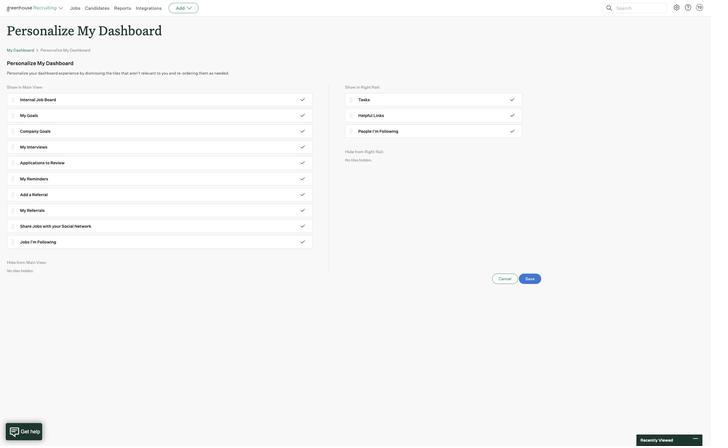 Task type: locate. For each thing, give the bounding box(es) containing it.
0 horizontal spatial add
[[20, 192, 28, 197]]

re-
[[177, 71, 182, 75]]

hide for hide from right rail:
[[345, 149, 354, 154]]

personalize my dashboard
[[7, 22, 162, 39], [41, 48, 91, 53], [7, 60, 74, 66]]

1 in from the left
[[18, 85, 22, 90]]

td button
[[696, 3, 705, 12]]

hidden. down hide from right rail:
[[359, 158, 373, 162]]

social
[[62, 224, 74, 229]]

show
[[7, 85, 17, 90], [345, 85, 356, 90]]

right
[[361, 85, 371, 90], [365, 149, 375, 154]]

1 horizontal spatial i'm
[[373, 129, 379, 134]]

tiles down hide from right rail:
[[351, 158, 359, 162]]

them
[[199, 71, 209, 75]]

0 horizontal spatial hidden.
[[21, 269, 34, 273]]

in for right
[[357, 85, 360, 90]]

experience
[[59, 71, 79, 75]]

main
[[23, 85, 32, 90], [26, 260, 36, 265]]

review
[[50, 161, 65, 165]]

1 vertical spatial from
[[17, 260, 25, 265]]

following down 'with'
[[37, 240, 56, 245]]

add for add a referral
[[20, 192, 28, 197]]

applications
[[20, 161, 45, 165]]

0 horizontal spatial show
[[7, 85, 17, 90]]

right down people
[[365, 149, 375, 154]]

in up tasks
[[357, 85, 360, 90]]

0 vertical spatial goals
[[27, 113, 38, 118]]

rail: down people i'm following
[[376, 149, 384, 154]]

1 vertical spatial right
[[365, 149, 375, 154]]

no down the hide from main view:
[[7, 269, 12, 273]]

0 vertical spatial from
[[355, 149, 364, 154]]

2 horizontal spatial jobs
[[70, 5, 81, 11]]

0 horizontal spatial following
[[37, 240, 56, 245]]

1 vertical spatial main
[[26, 260, 36, 265]]

tiles for internal job board
[[13, 269, 20, 273]]

td
[[698, 5, 703, 9]]

goals up company goals
[[27, 113, 38, 118]]

view: for hide from main view:
[[36, 260, 47, 265]]

2 in from the left
[[357, 85, 360, 90]]

company
[[20, 129, 39, 134]]

recently viewed
[[641, 438, 674, 443]]

1 vertical spatial to
[[46, 161, 50, 165]]

my reminders
[[20, 176, 48, 181]]

tiles down the hide from main view:
[[13, 269, 20, 273]]

jobs left 'with'
[[32, 224, 42, 229]]

links
[[374, 113, 384, 118]]

0 vertical spatial your
[[29, 71, 37, 75]]

1 vertical spatial rail:
[[376, 149, 384, 154]]

1 horizontal spatial following
[[380, 129, 399, 134]]

you
[[162, 71, 168, 75]]

from down people
[[355, 149, 364, 154]]

to
[[157, 71, 161, 75], [46, 161, 50, 165]]

1 vertical spatial no tiles hidden.
[[7, 269, 34, 273]]

no
[[345, 158, 350, 162], [7, 269, 12, 273]]

2 vertical spatial tiles
[[13, 269, 20, 273]]

dismissing
[[85, 71, 105, 75]]

recently
[[641, 438, 658, 443]]

rail: for show in right rail:
[[372, 85, 380, 90]]

1 vertical spatial view:
[[36, 260, 47, 265]]

0 vertical spatial no
[[345, 158, 350, 162]]

no for hide from main view:
[[7, 269, 12, 273]]

your left the dashboard
[[29, 71, 37, 75]]

1 vertical spatial hide
[[7, 260, 16, 265]]

0 horizontal spatial jobs
[[20, 240, 30, 245]]

0 vertical spatial i'm
[[373, 129, 379, 134]]

jobs
[[70, 5, 81, 11], [32, 224, 42, 229], [20, 240, 30, 245]]

in
[[18, 85, 22, 90], [357, 85, 360, 90]]

people
[[359, 129, 372, 134]]

save button
[[519, 274, 542, 284]]

main down jobs i'm following
[[26, 260, 36, 265]]

from down jobs i'm following
[[17, 260, 25, 265]]

no tiles hidden.
[[345, 158, 373, 162], [7, 269, 34, 273]]

reports link
[[114, 5, 131, 11]]

add for add
[[176, 5, 185, 11]]

tasks
[[359, 97, 370, 102]]

0 horizontal spatial no tiles hidden.
[[7, 269, 34, 273]]

i'm
[[373, 129, 379, 134], [30, 240, 37, 245]]

i'm down share at the left of the page
[[30, 240, 37, 245]]

0 horizontal spatial i'm
[[30, 240, 37, 245]]

applications to review
[[20, 161, 65, 165]]

personalize
[[7, 22, 74, 39], [41, 48, 62, 53], [7, 60, 36, 66], [7, 71, 28, 75]]

0 vertical spatial hidden.
[[359, 158, 373, 162]]

helpful links
[[359, 113, 384, 118]]

add
[[176, 5, 185, 11], [20, 192, 28, 197]]

jobs link
[[70, 5, 81, 11]]

ordering
[[182, 71, 198, 75]]

view:
[[33, 85, 43, 90], [36, 260, 47, 265]]

0 horizontal spatial from
[[17, 260, 25, 265]]

my dashboard
[[7, 48, 34, 53]]

rail: up 'links'
[[372, 85, 380, 90]]

no tiles hidden. down hide from right rail:
[[345, 158, 373, 162]]

integrations
[[136, 5, 162, 11]]

i'm right people
[[373, 129, 379, 134]]

tiles right the
[[113, 71, 120, 75]]

1 horizontal spatial no tiles hidden.
[[345, 158, 373, 162]]

tiles
[[113, 71, 120, 75], [351, 158, 359, 162], [13, 269, 20, 273]]

to left you
[[157, 71, 161, 75]]

personalize my dashboard up experience
[[41, 48, 91, 53]]

1 horizontal spatial tiles
[[113, 71, 120, 75]]

1 vertical spatial no
[[7, 269, 12, 273]]

needed.
[[215, 71, 230, 75]]

personalize your dashboard experience by dismissing the tiles that aren't relevant to you and re-ordering them as needed.
[[7, 71, 230, 75]]

view: for show in main view:
[[33, 85, 43, 90]]

my referrals
[[20, 208, 45, 213]]

2 vertical spatial jobs
[[20, 240, 30, 245]]

and
[[169, 71, 176, 75]]

0 vertical spatial right
[[361, 85, 371, 90]]

interviews
[[27, 145, 47, 150]]

main for from
[[26, 260, 36, 265]]

hide
[[345, 149, 354, 154], [7, 260, 16, 265]]

1 horizontal spatial show
[[345, 85, 356, 90]]

1 horizontal spatial jobs
[[32, 224, 42, 229]]

goals for my goals
[[27, 113, 38, 118]]

my
[[77, 22, 96, 39], [7, 48, 13, 53], [63, 48, 69, 53], [37, 60, 45, 66], [20, 113, 26, 118], [20, 145, 26, 150], [20, 176, 26, 181], [20, 208, 26, 213]]

0 vertical spatial hide
[[345, 149, 354, 154]]

1 horizontal spatial add
[[176, 5, 185, 11]]

0 horizontal spatial your
[[29, 71, 37, 75]]

hidden. down the hide from main view:
[[21, 269, 34, 273]]

hidden. for main
[[21, 269, 34, 273]]

jobs down share at the left of the page
[[20, 240, 30, 245]]

1 horizontal spatial hidden.
[[359, 158, 373, 162]]

1 horizontal spatial your
[[52, 224, 61, 229]]

from for main
[[17, 260, 25, 265]]

internal job board
[[20, 97, 56, 102]]

personalize down greenhouse recruiting image at top
[[7, 22, 74, 39]]

my interviews
[[20, 145, 47, 150]]

right up tasks
[[361, 85, 371, 90]]

to left review
[[46, 161, 50, 165]]

no down hide from right rail:
[[345, 158, 350, 162]]

with
[[43, 224, 51, 229]]

share
[[20, 224, 32, 229]]

1 vertical spatial following
[[37, 240, 56, 245]]

1 vertical spatial tiles
[[351, 158, 359, 162]]

1 horizontal spatial hide
[[345, 149, 354, 154]]

0 vertical spatial view:
[[33, 85, 43, 90]]

right for in
[[361, 85, 371, 90]]

0 vertical spatial add
[[176, 5, 185, 11]]

candidates link
[[85, 5, 110, 11]]

your
[[29, 71, 37, 75], [52, 224, 61, 229]]

rail:
[[372, 85, 380, 90], [376, 149, 384, 154]]

referral
[[32, 192, 48, 197]]

right for from
[[365, 149, 375, 154]]

no tiles hidden. down the hide from main view:
[[7, 269, 34, 273]]

relevant
[[141, 71, 156, 75]]

from
[[355, 149, 364, 154], [17, 260, 25, 265]]

view: up internal job board
[[33, 85, 43, 90]]

by
[[80, 71, 84, 75]]

goals
[[27, 113, 38, 118], [40, 129, 51, 134]]

0 vertical spatial following
[[380, 129, 399, 134]]

0 horizontal spatial to
[[46, 161, 50, 165]]

0 horizontal spatial tiles
[[13, 269, 20, 273]]

jobs for jobs
[[70, 5, 81, 11]]

1 show from the left
[[7, 85, 17, 90]]

following down 'links'
[[380, 129, 399, 134]]

1 vertical spatial goals
[[40, 129, 51, 134]]

1 vertical spatial add
[[20, 192, 28, 197]]

share jobs with your social network
[[20, 224, 91, 229]]

main up internal
[[23, 85, 32, 90]]

0 vertical spatial rail:
[[372, 85, 380, 90]]

0 horizontal spatial no
[[7, 269, 12, 273]]

1 vertical spatial hidden.
[[21, 269, 34, 273]]

goals right company
[[40, 129, 51, 134]]

personalize my dashboard down jobs link
[[7, 22, 162, 39]]

0 vertical spatial to
[[157, 71, 161, 75]]

personalize my dashboard up the dashboard
[[7, 60, 74, 66]]

jobs left candidates link
[[70, 5, 81, 11]]

1 vertical spatial i'm
[[30, 240, 37, 245]]

1 vertical spatial jobs
[[32, 224, 42, 229]]

following
[[380, 129, 399, 134], [37, 240, 56, 245]]

0 horizontal spatial goals
[[27, 113, 38, 118]]

add a referral
[[20, 192, 48, 197]]

your right 'with'
[[52, 224, 61, 229]]

2 show from the left
[[345, 85, 356, 90]]

personalize up show in main view:
[[7, 71, 28, 75]]

main for in
[[23, 85, 32, 90]]

dashboard
[[38, 71, 58, 75]]

dashboard
[[99, 22, 162, 39], [14, 48, 34, 53], [70, 48, 91, 53], [46, 60, 74, 66]]

1 horizontal spatial from
[[355, 149, 364, 154]]

hidden.
[[359, 158, 373, 162], [21, 269, 34, 273]]

view: down jobs i'm following
[[36, 260, 47, 265]]

in up internal
[[18, 85, 22, 90]]

0 vertical spatial main
[[23, 85, 32, 90]]

0 vertical spatial jobs
[[70, 5, 81, 11]]

0 vertical spatial no tiles hidden.
[[345, 158, 373, 162]]

2 horizontal spatial tiles
[[351, 158, 359, 162]]

add inside popup button
[[176, 5, 185, 11]]

1 vertical spatial your
[[52, 224, 61, 229]]

1 horizontal spatial no
[[345, 158, 350, 162]]

i'm for jobs
[[30, 240, 37, 245]]

0 horizontal spatial hide
[[7, 260, 16, 265]]

personalize my dashboard link
[[41, 48, 91, 53]]

my dashboard link
[[7, 48, 34, 53]]

show in main view:
[[7, 85, 43, 90]]

as
[[209, 71, 214, 75]]

candidates
[[85, 5, 110, 11]]

1 horizontal spatial goals
[[40, 129, 51, 134]]

my goals
[[20, 113, 38, 118]]

1 horizontal spatial in
[[357, 85, 360, 90]]

0 horizontal spatial in
[[18, 85, 22, 90]]



Task type: describe. For each thing, give the bounding box(es) containing it.
Search text field
[[615, 4, 662, 12]]

hidden. for right
[[359, 158, 373, 162]]

personalize down my dashboard link
[[7, 60, 36, 66]]

from for right
[[355, 149, 364, 154]]

jobs i'm following
[[20, 240, 56, 245]]

the
[[106, 71, 112, 75]]

show in right rail:
[[345, 85, 380, 90]]

show for show in right rail:
[[345, 85, 356, 90]]

no tiles hidden. for right
[[345, 158, 373, 162]]

integrations link
[[136, 5, 162, 11]]

helpful
[[359, 113, 373, 118]]

greenhouse recruiting image
[[7, 5, 59, 11]]

a
[[29, 192, 31, 197]]

tiles for tasks
[[351, 158, 359, 162]]

goals for company goals
[[40, 129, 51, 134]]

no for hide from right rail:
[[345, 158, 350, 162]]

td button
[[697, 4, 704, 11]]

in for main
[[18, 85, 22, 90]]

hide from main view:
[[7, 260, 47, 265]]

1 vertical spatial personalize my dashboard
[[41, 48, 91, 53]]

add button
[[169, 3, 199, 13]]

show for show in main view:
[[7, 85, 17, 90]]

no tiles hidden. for main
[[7, 269, 34, 273]]

board
[[44, 97, 56, 102]]

0 vertical spatial personalize my dashboard
[[7, 22, 162, 39]]

company goals
[[20, 129, 51, 134]]

reminders
[[27, 176, 48, 181]]

configure image
[[674, 4, 681, 11]]

cancel link
[[492, 274, 519, 284]]

rail: for hide from right rail:
[[376, 149, 384, 154]]

hide from right rail:
[[345, 149, 384, 154]]

save
[[526, 277, 535, 281]]

referrals
[[27, 208, 45, 213]]

cancel
[[499, 277, 512, 281]]

reports
[[114, 5, 131, 11]]

people i'm following
[[359, 129, 399, 134]]

network
[[75, 224, 91, 229]]

internal
[[20, 97, 35, 102]]

following for people i'm following
[[380, 129, 399, 134]]

1 horizontal spatial to
[[157, 71, 161, 75]]

hide for hide from main view:
[[7, 260, 16, 265]]

following for jobs i'm following
[[37, 240, 56, 245]]

i'm for people
[[373, 129, 379, 134]]

0 vertical spatial tiles
[[113, 71, 120, 75]]

2 vertical spatial personalize my dashboard
[[7, 60, 74, 66]]

jobs for jobs i'm following
[[20, 240, 30, 245]]

personalize up the dashboard
[[41, 48, 62, 53]]

that
[[121, 71, 129, 75]]

aren't
[[130, 71, 140, 75]]

job
[[36, 97, 44, 102]]

viewed
[[659, 438, 674, 443]]



Task type: vqa. For each thing, say whether or not it's contained in the screenshot.
bottommost Personalize My Dashboard
yes



